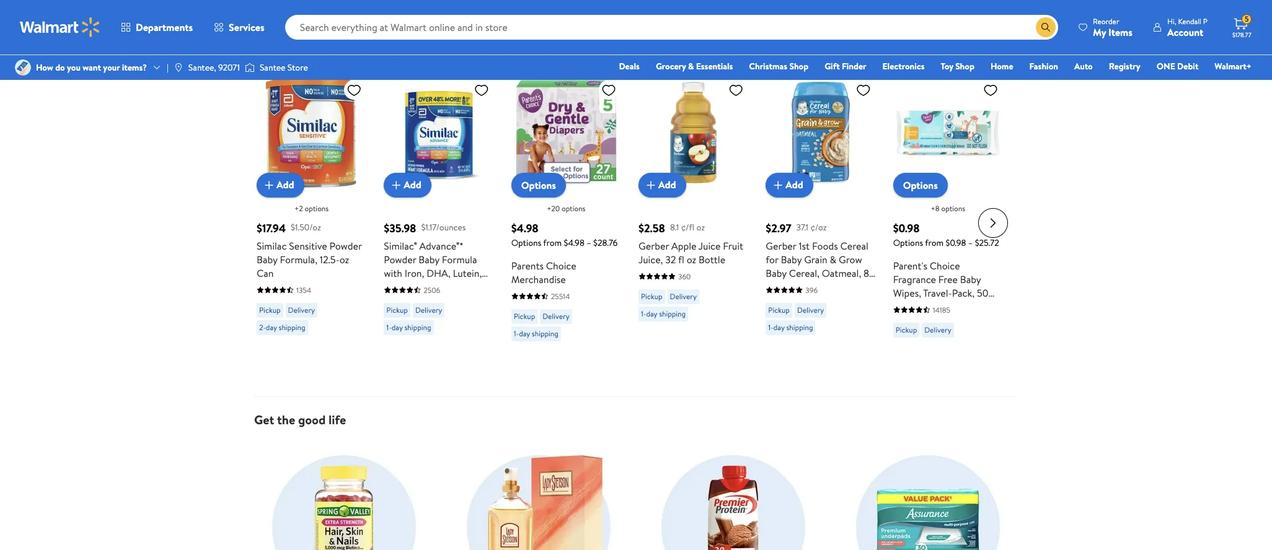 Task type: locate. For each thing, give the bounding box(es) containing it.
1 horizontal spatial best seller
[[771, 60, 804, 70]]

1 horizontal spatial choice
[[930, 259, 960, 273]]

1-day shipping down 30.8-
[[386, 322, 431, 333]]

options
[[305, 203, 329, 214], [562, 203, 586, 214], [941, 203, 965, 214]]

powder
[[330, 239, 362, 253], [384, 253, 416, 266]]

add button for $35.98
[[384, 173, 431, 198]]

seller for $0.98
[[914, 60, 932, 70]]

360
[[678, 271, 691, 282]]

my
[[1093, 25, 1106, 39]]

choice up "25514"
[[546, 259, 576, 273]]

4 add from the left
[[786, 178, 803, 192]]

$0.98 left $25.72
[[946, 237, 966, 249]]

the
[[277, 411, 295, 428]]

gear
[[323, 29, 347, 46]]

parents
[[511, 259, 544, 273]]

options link
[[511, 173, 566, 198], [893, 173, 948, 198]]

free
[[939, 273, 958, 286]]

1-day shipping for $35.98
[[386, 322, 431, 333]]

add to cart image for 1354
[[262, 178, 277, 193]]

1 horizontal spatial gerber
[[766, 239, 796, 253]]

2 product group from the left
[[384, 53, 494, 392]]

from for $4.98
[[543, 237, 562, 249]]

– inside $4.98 options from $4.98 – $28.76
[[587, 237, 591, 249]]

grocery & essentials link
[[650, 60, 739, 73]]

p
[[1203, 16, 1208, 26]]

0 horizontal spatial choice
[[546, 259, 576, 273]]

options up parent's
[[893, 237, 923, 249]]

2 horizontal spatial seller
[[914, 60, 932, 70]]

$0.98
[[893, 221, 920, 236], [946, 237, 966, 249]]

0 horizontal spatial shop
[[789, 60, 809, 73]]

powder up 30.8-
[[384, 253, 416, 266]]

gerber inside $2.97 37.1 ¢/oz gerber 1st foods cereal for baby grain & grow baby cereal, oatmeal, 8 oz canister
[[766, 239, 796, 253]]

delivery down 14185
[[925, 325, 951, 335]]

product group containing $17.94
[[257, 53, 367, 392]]

add button
[[257, 173, 304, 198], [384, 173, 431, 198], [639, 173, 686, 198], [766, 173, 813, 198]]

pickup up 2- on the left of the page
[[259, 305, 281, 315]]

day for $35.98
[[392, 322, 403, 333]]

choice inside parent's choice fragrance free baby wipes, travel-pack, 50 count (select for more options)
[[930, 259, 960, 273]]

choice inside parents choice merchandise
[[546, 259, 576, 273]]

choice
[[546, 259, 576, 273], [930, 259, 960, 273]]

1 best seller from the left
[[516, 60, 550, 70]]

3 add from the left
[[658, 178, 676, 192]]

in
[[281, 29, 291, 46]]

from inside $4.98 options from $4.98 – $28.76
[[543, 237, 562, 249]]

$2.58
[[639, 221, 665, 236]]

3 add button from the left
[[639, 173, 686, 198]]

37.1
[[796, 222, 809, 234]]

options link for $4.98
[[511, 173, 566, 198]]

account
[[1167, 25, 1204, 39]]

electronics
[[883, 60, 925, 73]]

baby up value
[[419, 253, 440, 266]]

canister
[[778, 280, 814, 294]]

1 – from the left
[[587, 237, 591, 249]]

0 horizontal spatial for
[[766, 253, 779, 266]]

shipping down 2506
[[405, 322, 431, 333]]

shipping
[[659, 309, 686, 319], [279, 322, 305, 333], [405, 322, 431, 333], [786, 322, 813, 333], [532, 328, 559, 339]]

1 horizontal spatial options link
[[893, 173, 948, 198]]

2 add to cart image from the left
[[771, 178, 786, 193]]

0 horizontal spatial $0.98
[[893, 221, 920, 236]]

5 $178.77
[[1233, 14, 1252, 39]]

1 options link from the left
[[511, 173, 566, 198]]

1 horizontal spatial shop
[[955, 60, 975, 73]]

– left $25.72
[[968, 237, 973, 249]]

$25.72
[[975, 237, 999, 249]]

oz
[[697, 222, 705, 234], [340, 253, 349, 266], [687, 253, 696, 266], [406, 280, 416, 294], [766, 280, 775, 294]]

92071
[[218, 61, 240, 74]]

shipping down 396
[[786, 322, 813, 333]]

santee,
[[188, 61, 216, 74]]

gift
[[825, 60, 840, 73]]

3 seller from the left
[[914, 60, 932, 70]]

best seller for $0.98
[[898, 60, 932, 70]]

day
[[646, 309, 657, 319], [266, 322, 277, 333], [392, 322, 403, 333], [774, 322, 785, 333], [519, 328, 530, 339]]

options for $4.98
[[562, 203, 586, 214]]

0 horizontal spatial can
[[257, 266, 274, 280]]

from up parent's
[[925, 237, 944, 249]]

options link for $0.98
[[893, 173, 948, 198]]

debit
[[1177, 60, 1199, 73]]

options inside $4.98 options from $4.98 – $28.76
[[511, 237, 541, 249]]

add to cart image for $35.98
[[389, 178, 404, 193]]

add button up $2.58
[[639, 173, 686, 198]]

2 – from the left
[[968, 237, 973, 249]]

– inside the $0.98 options from $0.98 – $25.72
[[968, 237, 973, 249]]

1 horizontal spatial from
[[925, 237, 944, 249]]

pickup
[[641, 291, 662, 302], [259, 305, 281, 315], [386, 305, 408, 315], [768, 305, 790, 315], [514, 311, 535, 322], [896, 325, 917, 335]]

add to favorites list, similac® advance®* powder baby formula with iron, dha, lutein, 30.8-oz value can image
[[474, 83, 489, 98]]

santee
[[260, 61, 285, 74]]

add to cart image up $35.98
[[389, 178, 404, 193]]

options link up +8
[[893, 173, 948, 198]]

choice up travel-
[[930, 259, 960, 273]]

add to cart image
[[389, 178, 404, 193], [771, 178, 786, 193]]

gerber down $2.97 on the right top
[[766, 239, 796, 253]]

get the good life
[[254, 411, 346, 428]]

add to cart image up $2.97 on the right top
[[771, 178, 786, 193]]

2 options link from the left
[[893, 173, 948, 198]]

wipes,
[[893, 286, 921, 300]]

shipping for $2.97
[[786, 322, 813, 333]]

& inside $2.97 37.1 ¢/oz gerber 1st foods cereal for baby grain & grow baby cereal, oatmeal, 8 oz canister
[[830, 253, 836, 266]]

best seller
[[516, 60, 550, 70], [771, 60, 804, 70], [898, 60, 932, 70]]

1 horizontal spatial –
[[968, 237, 973, 249]]

4 add button from the left
[[766, 173, 813, 198]]

– left $28.76
[[587, 237, 591, 249]]

shop right christmas
[[789, 60, 809, 73]]

can inside $17.94 $1.50/oz similac sensitive powder baby formula, 12.5-oz can
[[257, 266, 274, 280]]

0 horizontal spatial options link
[[511, 173, 566, 198]]

can right 2506
[[444, 280, 461, 294]]

pickup down count
[[896, 325, 917, 335]]

0 horizontal spatial add to cart image
[[389, 178, 404, 193]]

3 best seller from the left
[[898, 60, 932, 70]]

add up $17.94
[[277, 178, 294, 192]]

options right +20
[[562, 203, 586, 214]]

add button up $35.98
[[384, 173, 431, 198]]

1-day shipping down canister
[[768, 322, 813, 333]]

options link up +20
[[511, 173, 566, 198]]

 image
[[173, 63, 183, 73]]

 image right 92071
[[245, 61, 255, 74]]

0 horizontal spatial &
[[688, 60, 694, 73]]

can
[[257, 266, 274, 280], [444, 280, 461, 294]]

formula,
[[280, 253, 317, 266]]

oz left value
[[406, 280, 416, 294]]

shop right 'toy'
[[955, 60, 975, 73]]

& right the "grain"
[[830, 253, 836, 266]]

1 horizontal spatial  image
[[245, 61, 255, 74]]

add button up the +2
[[257, 173, 304, 198]]

departments button
[[110, 12, 203, 42]]

1 product group from the left
[[257, 53, 367, 392]]

0 horizontal spatial add to cart image
[[262, 178, 277, 193]]

12.5-
[[320, 253, 340, 266]]

oz left canister
[[766, 280, 775, 294]]

from up parents choice merchandise
[[543, 237, 562, 249]]

cereal,
[[789, 266, 820, 280]]

1 vertical spatial $4.98
[[564, 237, 585, 249]]

foods
[[812, 239, 838, 253]]

delivery down 396
[[797, 305, 824, 315]]

2 from from the left
[[925, 237, 944, 249]]

toy shop link
[[935, 60, 980, 73]]

bottle
[[699, 253, 725, 266]]

powder inside $17.94 $1.50/oz similac sensitive powder baby formula, 12.5-oz can
[[330, 239, 362, 253]]

& right grocery
[[688, 60, 694, 73]]

gerber down $2.58
[[639, 239, 669, 253]]

$2.97
[[766, 221, 791, 236]]

0 horizontal spatial best seller
[[516, 60, 550, 70]]

1 vertical spatial &
[[830, 253, 836, 266]]

2 add button from the left
[[384, 173, 431, 198]]

14185
[[933, 305, 950, 315]]

$0.98 up parent's
[[893, 221, 920, 236]]

you
[[67, 61, 81, 74]]

from
[[543, 237, 562, 249], [925, 237, 944, 249]]

more
[[970, 300, 993, 314]]

1 horizontal spatial &
[[830, 253, 836, 266]]

can down similac at the top
[[257, 266, 274, 280]]

auto
[[1074, 60, 1093, 73]]

delivery down "25514"
[[543, 311, 570, 322]]

1- for $2.58
[[641, 309, 646, 319]]

day for $2.97
[[774, 322, 785, 333]]

1 horizontal spatial for
[[955, 300, 967, 314]]

parents choice merchandise image
[[511, 78, 621, 188]]

 image left how
[[15, 60, 31, 76]]

delivery down 360
[[670, 291, 697, 302]]

options right the +2
[[305, 203, 329, 214]]

1-day shipping down 360
[[641, 309, 686, 319]]

for right 14185
[[955, 300, 967, 314]]

5 product group from the left
[[766, 53, 876, 392]]

options up the parents
[[511, 237, 541, 249]]

2 add from the left
[[404, 178, 422, 192]]

2 horizontal spatial best seller
[[898, 60, 932, 70]]

0 horizontal spatial seller
[[532, 60, 550, 70]]

best in baby gear
[[254, 29, 347, 46]]

options right +8
[[941, 203, 965, 214]]

0 horizontal spatial gerber
[[639, 239, 669, 253]]

+8
[[931, 203, 940, 214]]

add to favorites list, parent's choice fragrance free baby wipes, travel-pack, 50 count (select for more options) image
[[983, 83, 998, 98]]

1 choice from the left
[[546, 259, 576, 273]]

1 horizontal spatial options
[[562, 203, 586, 214]]

2 horizontal spatial options
[[941, 203, 965, 214]]

for down $2.97 on the right top
[[766, 253, 779, 266]]

2 seller from the left
[[787, 60, 804, 70]]

0 horizontal spatial powder
[[330, 239, 362, 253]]

good
[[298, 411, 326, 428]]

2 best seller from the left
[[771, 60, 804, 70]]

 image
[[15, 60, 31, 76], [245, 61, 255, 74]]

0 vertical spatial &
[[688, 60, 694, 73]]

shipping down 360
[[659, 309, 686, 319]]

1- for $2.97
[[768, 322, 774, 333]]

powder inside $35.98 $1.17/ounces similac® advance®* powder baby formula with iron, dha, lutein, 30.8-oz value can
[[384, 253, 416, 266]]

1 gerber from the left
[[639, 239, 669, 253]]

6 product group from the left
[[893, 53, 1003, 392]]

parent's choice fragrance free baby wipes, travel-pack, 50 count (select for more options) image
[[893, 78, 1003, 188]]

all
[[1010, 33, 1018, 45]]

0 vertical spatial for
[[766, 253, 779, 266]]

baby left formula,
[[257, 253, 278, 266]]

best for $4.98
[[516, 60, 531, 70]]

396
[[806, 285, 818, 296]]

1 add to cart image from the left
[[389, 178, 404, 193]]

3 options from the left
[[941, 203, 965, 214]]

1-day shipping
[[641, 309, 686, 319], [386, 322, 431, 333], [768, 322, 813, 333], [514, 328, 559, 339]]

add up '37.1'
[[786, 178, 803, 192]]

product group
[[257, 53, 367, 392], [384, 53, 494, 392], [511, 53, 621, 392], [639, 53, 749, 392], [766, 53, 876, 392], [893, 53, 1003, 392]]

view
[[989, 33, 1008, 45]]

– for $0.98
[[968, 237, 973, 249]]

with
[[384, 266, 402, 280]]

1 shop from the left
[[789, 60, 809, 73]]

$4.98 left $28.76
[[564, 237, 585, 249]]

30.8-
[[384, 280, 406, 294]]

baby right free
[[960, 273, 981, 286]]

0 horizontal spatial options
[[305, 203, 329, 214]]

1 horizontal spatial can
[[444, 280, 461, 294]]

0 horizontal spatial –
[[587, 237, 591, 249]]

product group containing $2.97
[[766, 53, 876, 392]]

0 horizontal spatial from
[[543, 237, 562, 249]]

add for $2.97
[[786, 178, 803, 192]]

powder right sensitive
[[330, 239, 362, 253]]

2 gerber from the left
[[766, 239, 796, 253]]

$1.17/ounces
[[421, 222, 466, 234]]

2 options from the left
[[562, 203, 586, 214]]

3 product group from the left
[[511, 53, 621, 392]]

1 add to cart image from the left
[[262, 178, 277, 193]]

1 horizontal spatial $0.98
[[946, 237, 966, 249]]

search icon image
[[1041, 22, 1051, 32]]

list
[[247, 428, 1025, 551]]

1 horizontal spatial powder
[[384, 253, 416, 266]]

1 horizontal spatial seller
[[787, 60, 804, 70]]

2 add to cart image from the left
[[644, 178, 658, 193]]

4 product group from the left
[[639, 53, 749, 392]]

add up 8.1
[[658, 178, 676, 192]]

+20 options
[[547, 203, 586, 214]]

add button up $2.97 on the right top
[[766, 173, 813, 198]]

2 shop from the left
[[955, 60, 975, 73]]

1 horizontal spatial add to cart image
[[771, 178, 786, 193]]

items?
[[122, 61, 147, 74]]

2 choice from the left
[[930, 259, 960, 273]]

add to cart image up $17.94
[[262, 178, 277, 193]]

add up $35.98
[[404, 178, 422, 192]]

0 horizontal spatial  image
[[15, 60, 31, 76]]

1 vertical spatial for
[[955, 300, 967, 314]]

0 vertical spatial $0.98
[[893, 221, 920, 236]]

oz inside $35.98 $1.17/ounces similac® advance®* powder baby formula with iron, dha, lutein, 30.8-oz value can
[[406, 280, 416, 294]]

$4.98 up the parents
[[511, 221, 539, 236]]

1 horizontal spatial add to cart image
[[644, 178, 658, 193]]

from for $0.98
[[925, 237, 944, 249]]

2506
[[424, 285, 440, 296]]

1 from from the left
[[543, 237, 562, 249]]

can inside $35.98 $1.17/ounces similac® advance®* powder baby formula with iron, dha, lutein, 30.8-oz value can
[[444, 280, 461, 294]]

from inside the $0.98 options from $0.98 – $25.72
[[925, 237, 944, 249]]

value
[[418, 280, 442, 294]]

fl
[[678, 253, 684, 266]]

shop for christmas shop
[[789, 60, 809, 73]]

oz right sensitive
[[340, 253, 349, 266]]

for inside parent's choice fragrance free baby wipes, travel-pack, 50 count (select for more options)
[[955, 300, 967, 314]]

gerber inside the $2.58 8.1 ¢/fl oz gerber apple juice fruit juice, 32 fl oz bottle
[[639, 239, 669, 253]]

home
[[991, 60, 1013, 73]]

sensitive
[[289, 239, 327, 253]]

options inside the $0.98 options from $0.98 – $25.72
[[893, 237, 923, 249]]

0 horizontal spatial $4.98
[[511, 221, 539, 236]]

add to cart image up $2.58
[[644, 178, 658, 193]]

$1.50/oz
[[291, 222, 321, 234]]

delivery
[[670, 291, 697, 302], [288, 305, 315, 315], [415, 305, 442, 315], [797, 305, 824, 315], [543, 311, 570, 322], [925, 325, 951, 335]]

1 seller from the left
[[532, 60, 550, 70]]

delivery down 2506
[[415, 305, 442, 315]]

1 vertical spatial $0.98
[[946, 237, 966, 249]]

dha,
[[427, 266, 450, 280]]

$4.98
[[511, 221, 539, 236], [564, 237, 585, 249]]

add to cart image
[[262, 178, 277, 193], [644, 178, 658, 193]]



Task type: describe. For each thing, give the bounding box(es) containing it.
Walmart Site-Wide search field
[[285, 15, 1058, 40]]

walmart+ link
[[1209, 60, 1257, 73]]

deals link
[[613, 60, 645, 73]]

grocery & essentials
[[656, 60, 733, 73]]

grain
[[804, 253, 828, 266]]

add to favorites list, parents choice merchandise image
[[601, 83, 616, 98]]

electronics link
[[877, 60, 930, 73]]

lutein,
[[453, 266, 482, 280]]

1- for $35.98
[[386, 322, 392, 333]]

reorder my items
[[1093, 16, 1133, 39]]

shipping down "25514"
[[532, 328, 559, 339]]

add for $35.98
[[404, 178, 422, 192]]

 image for how do you want your items?
[[15, 60, 31, 76]]

items
[[1109, 25, 1133, 39]]

1-day shipping for $2.58
[[641, 309, 686, 319]]

christmas
[[749, 60, 787, 73]]

options up +8
[[903, 178, 938, 192]]

apple
[[672, 239, 697, 253]]

hi,
[[1167, 16, 1176, 26]]

(select
[[922, 300, 952, 314]]

add to favorites list, similac sensitive powder baby formula, 12.5-oz can image
[[347, 83, 362, 98]]

$4.98 options from $4.98 – $28.76
[[511, 221, 618, 249]]

delivery down 1354
[[288, 305, 315, 315]]

2-
[[259, 322, 266, 333]]

advance®*
[[419, 239, 464, 253]]

shipping for $2.58
[[659, 309, 686, 319]]

+8 options
[[931, 203, 965, 214]]

life
[[329, 411, 346, 428]]

add button for $2.58
[[639, 173, 686, 198]]

count
[[893, 300, 920, 314]]

for inside $2.97 37.1 ¢/oz gerber 1st foods cereal for baby grain & grow baby cereal, oatmeal, 8 oz canister
[[766, 253, 779, 266]]

Search search field
[[285, 15, 1058, 40]]

fashion
[[1030, 60, 1058, 73]]

1-day shipping down "25514"
[[514, 328, 559, 339]]

oatmeal,
[[822, 266, 861, 280]]

reorder
[[1093, 16, 1119, 26]]

5
[[1245, 14, 1249, 24]]

options for $0.98
[[941, 203, 965, 214]]

best for $0.98
[[898, 60, 912, 70]]

choice for $0.98
[[930, 259, 960, 273]]

similac® advance®* powder baby formula with iron, dha, lutein, 30.8-oz value can image
[[384, 78, 494, 188]]

fashion link
[[1024, 60, 1064, 73]]

1 options from the left
[[305, 203, 329, 214]]

store
[[288, 61, 308, 74]]

1st
[[799, 239, 810, 253]]

one debit
[[1157, 60, 1199, 73]]

similac sensitive powder baby formula, 12.5-oz can image
[[257, 78, 367, 188]]

juice
[[699, 239, 721, 253]]

shop for toy shop
[[955, 60, 975, 73]]

pack,
[[952, 286, 975, 300]]

oz inside $2.97 37.1 ¢/oz gerber 1st foods cereal for baby grain & grow baby cereal, oatmeal, 8 oz canister
[[766, 280, 775, 294]]

get
[[254, 411, 274, 428]]

view all link
[[989, 33, 1018, 45]]

pickup down merchandise
[[514, 311, 535, 322]]

1 add from the left
[[277, 178, 294, 192]]

 image for santee store
[[245, 61, 255, 74]]

add to cart image for delivery
[[644, 178, 658, 193]]

gift finder link
[[819, 60, 872, 73]]

finder
[[842, 60, 866, 73]]

1 horizontal spatial $4.98
[[564, 237, 585, 249]]

merchandise
[[511, 273, 566, 286]]

+2
[[295, 203, 303, 214]]

best for gerber 1st foods cereal for baby grain & grow baby cereal, oatmeal, 8 oz canister
[[771, 60, 785, 70]]

product group containing $0.98
[[893, 53, 1003, 392]]

¢/oz
[[811, 222, 827, 234]]

$2.58 8.1 ¢/fl oz gerber apple juice fruit juice, 32 fl oz bottle
[[639, 221, 743, 266]]

– for $4.98
[[587, 237, 591, 249]]

kendall
[[1178, 16, 1202, 26]]

oz inside $17.94 $1.50/oz similac sensitive powder baby formula, 12.5-oz can
[[340, 253, 349, 266]]

fruit
[[723, 239, 743, 253]]

walmart image
[[20, 17, 100, 37]]

shipping for $35.98
[[405, 322, 431, 333]]

your
[[103, 61, 120, 74]]

baby inside $35.98 $1.17/ounces similac® advance®* powder baby formula with iron, dha, lutein, 30.8-oz value can
[[419, 253, 440, 266]]

grocery
[[656, 60, 686, 73]]

parent's
[[893, 259, 927, 273]]

pickup down 30.8-
[[386, 305, 408, 315]]

options)
[[893, 314, 931, 327]]

deals
[[619, 60, 640, 73]]

day for $2.58
[[646, 309, 657, 319]]

oz right fl
[[687, 253, 696, 266]]

add to cart image for $2.97
[[771, 178, 786, 193]]

cereal
[[840, 239, 869, 253]]

product group containing $4.98
[[511, 53, 621, 392]]

iron,
[[405, 266, 424, 280]]

grow
[[839, 253, 862, 266]]

seller for $4.98
[[532, 60, 550, 70]]

1 add button from the left
[[257, 173, 304, 198]]

auto link
[[1069, 60, 1098, 73]]

one debit link
[[1151, 60, 1204, 73]]

pickup down canister
[[768, 305, 790, 315]]

8
[[864, 266, 869, 280]]

product group containing $35.98
[[384, 53, 494, 392]]

powder for $35.98
[[384, 253, 416, 266]]

$17.94
[[257, 221, 286, 236]]

1-day shipping for $2.97
[[768, 322, 813, 333]]

$0.98 options from $0.98 – $25.72
[[893, 221, 999, 249]]

& inside grocery & essentials link
[[688, 60, 694, 73]]

next slide for product carousel list image
[[978, 209, 1008, 238]]

departments
[[136, 20, 193, 34]]

1354
[[296, 285, 311, 296]]

gerber 1st foods cereal for baby grain & grow baby cereal, oatmeal, 8 oz canister image
[[766, 78, 876, 188]]

baby left cereal,
[[766, 266, 787, 280]]

add button for $2.97
[[766, 173, 813, 198]]

$17.94 $1.50/oz similac sensitive powder baby formula, 12.5-oz can
[[257, 221, 362, 280]]

2-day shipping
[[259, 322, 305, 333]]

gerber apple juice fruit juice, 32 fl oz bottle image
[[639, 78, 749, 188]]

choice for $4.98
[[546, 259, 576, 273]]

services button
[[203, 12, 275, 42]]

christmas shop link
[[744, 60, 814, 73]]

oz right ¢/fl
[[697, 222, 705, 234]]

¢/fl
[[681, 222, 694, 234]]

+20
[[547, 203, 560, 214]]

baby inside parent's choice fragrance free baby wipes, travel-pack, 50 count (select for more options)
[[960, 273, 981, 286]]

0 vertical spatial $4.98
[[511, 221, 539, 236]]

view all
[[989, 33, 1018, 45]]

pickup down "juice,"
[[641, 291, 662, 302]]

travel-
[[923, 286, 952, 300]]

best seller for $4.98
[[516, 60, 550, 70]]

home link
[[985, 60, 1019, 73]]

formula
[[442, 253, 477, 266]]

one
[[1157, 60, 1175, 73]]

add for $2.58
[[658, 178, 676, 192]]

$35.98 $1.17/ounces similac® advance®* powder baby formula with iron, dha, lutein, 30.8-oz value can
[[384, 221, 482, 294]]

add to favorites list, gerber 1st foods cereal for baby grain & grow baby cereal, oatmeal, 8 oz canister image
[[856, 83, 871, 98]]

powder for $17.94
[[330, 239, 362, 253]]

registry
[[1109, 60, 1141, 73]]

$2.97 37.1 ¢/oz gerber 1st foods cereal for baby grain & grow baby cereal, oatmeal, 8 oz canister
[[766, 221, 869, 294]]

baby left the "grain"
[[781, 253, 802, 266]]

add to favorites list, gerber apple juice fruit juice, 32 fl oz bottle image
[[729, 83, 744, 98]]

|
[[167, 61, 169, 74]]

santee store
[[260, 61, 308, 74]]

baby inside $17.94 $1.50/oz similac sensitive powder baby formula, 12.5-oz can
[[257, 253, 278, 266]]

how do you want your items?
[[36, 61, 147, 74]]

+2 options
[[295, 203, 329, 214]]

product group containing $2.58
[[639, 53, 749, 392]]

32
[[665, 253, 676, 266]]

toy shop
[[941, 60, 975, 73]]

parents choice merchandise
[[511, 259, 576, 286]]

similac
[[257, 239, 287, 253]]

shipping right 2- on the left of the page
[[279, 322, 305, 333]]

options up +20
[[521, 178, 556, 192]]

50
[[977, 286, 989, 300]]

do
[[55, 61, 65, 74]]



Task type: vqa. For each thing, say whether or not it's contained in the screenshot.
for within $2.97 37.1 ¢/oz gerber 1st foods cereal for baby grain & grow baby cereal, oatmeal, 8 oz canister
yes



